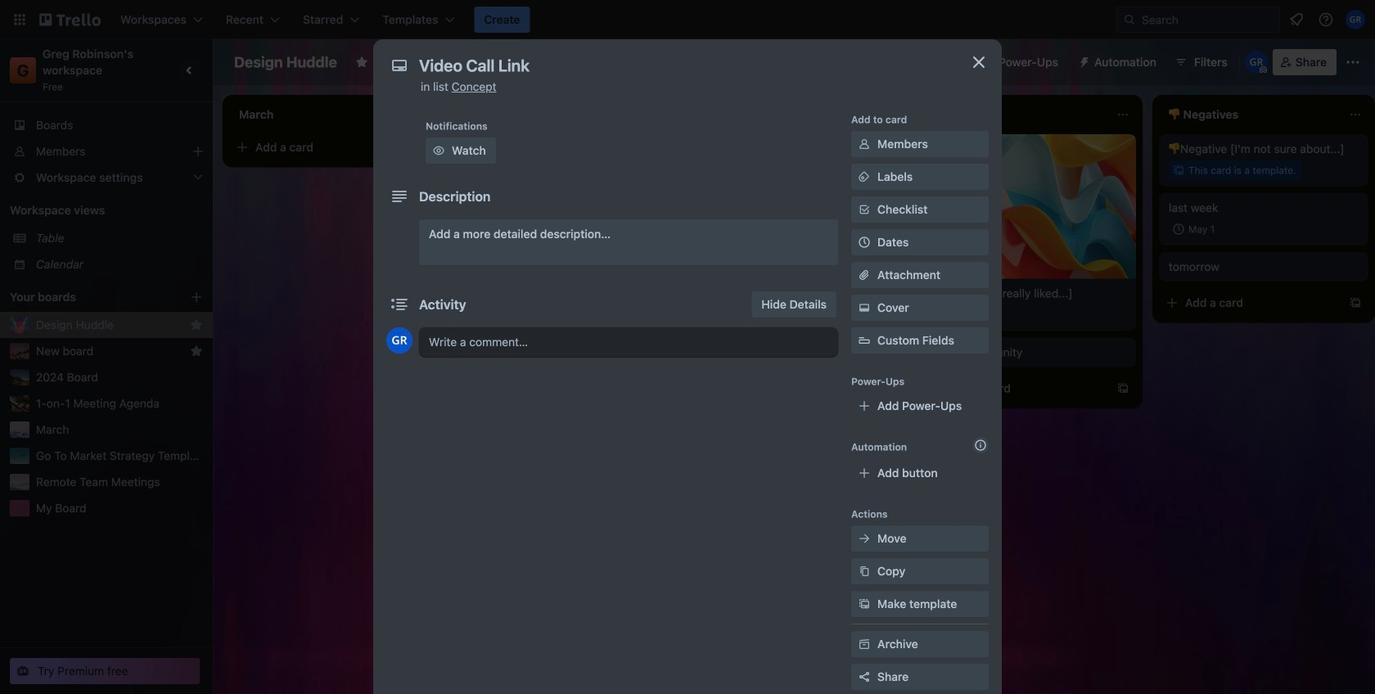 Task type: describe. For each thing, give the bounding box(es) containing it.
2 horizontal spatial greg robinson (gregrobinson96) image
[[1346, 10, 1366, 29]]

show menu image
[[1345, 54, 1362, 70]]

search image
[[1123, 13, 1136, 26]]

Write a comment text field
[[419, 327, 838, 357]]

Board name text field
[[226, 49, 345, 75]]



Task type: locate. For each thing, give the bounding box(es) containing it.
0 horizontal spatial create from template… image
[[419, 141, 432, 154]]

star or unstar board image
[[355, 56, 368, 69]]

1 horizontal spatial create from template… image
[[652, 323, 665, 336]]

sm image
[[1072, 49, 1095, 72], [431, 142, 447, 159], [856, 169, 873, 185], [856, 300, 873, 316], [856, 531, 873, 547], [856, 563, 873, 580], [856, 596, 873, 612]]

2 horizontal spatial create from template… image
[[1349, 296, 1362, 309]]

your boards with 8 items element
[[10, 287, 165, 307]]

0 notifications image
[[1287, 10, 1307, 29]]

greg robinson (gregrobinson96) image
[[1346, 10, 1366, 29], [1245, 51, 1268, 74], [386, 327, 413, 354]]

1 vertical spatial sm image
[[856, 636, 873, 653]]

close dialog image
[[969, 52, 989, 72]]

create from template… image
[[419, 141, 432, 154], [652, 323, 665, 336]]

None checkbox
[[1169, 219, 1220, 239]]

0 vertical spatial create from template… image
[[419, 141, 432, 154]]

1 horizontal spatial create from template… image
[[1117, 382, 1130, 395]]

1 vertical spatial create from template… image
[[652, 323, 665, 336]]

2 sm image from the top
[[856, 636, 873, 653]]

sm image
[[856, 136, 873, 152], [856, 636, 873, 653]]

1 vertical spatial starred icon image
[[190, 345, 203, 358]]

Search field
[[1136, 8, 1280, 31]]

2 vertical spatial greg robinson (gregrobinson96) image
[[386, 327, 413, 354]]

0 vertical spatial sm image
[[856, 136, 873, 152]]

None text field
[[411, 51, 951, 80]]

2 starred icon image from the top
[[190, 345, 203, 358]]

board image
[[528, 55, 541, 68]]

edit card image
[[650, 217, 663, 230]]

open information menu image
[[1318, 11, 1335, 28]]

1 sm image from the top
[[856, 136, 873, 152]]

0 horizontal spatial create from template… image
[[884, 287, 897, 300]]

0 horizontal spatial greg robinson (gregrobinson96) image
[[386, 327, 413, 354]]

1 starred icon image from the top
[[190, 318, 203, 332]]

starred icon image
[[190, 318, 203, 332], [190, 345, 203, 358]]

1 vertical spatial greg robinson (gregrobinson96) image
[[1245, 51, 1268, 74]]

0 vertical spatial greg robinson (gregrobinson96) image
[[1346, 10, 1366, 29]]

add board image
[[190, 291, 203, 304]]

primary element
[[0, 0, 1375, 39]]

0 vertical spatial starred icon image
[[190, 318, 203, 332]]

create from template… image
[[884, 287, 897, 300], [1349, 296, 1362, 309], [1117, 382, 1130, 395]]

1 horizontal spatial greg robinson (gregrobinson96) image
[[1245, 51, 1268, 74]]



Task type: vqa. For each thing, say whether or not it's contained in the screenshot.
Workspaces
no



